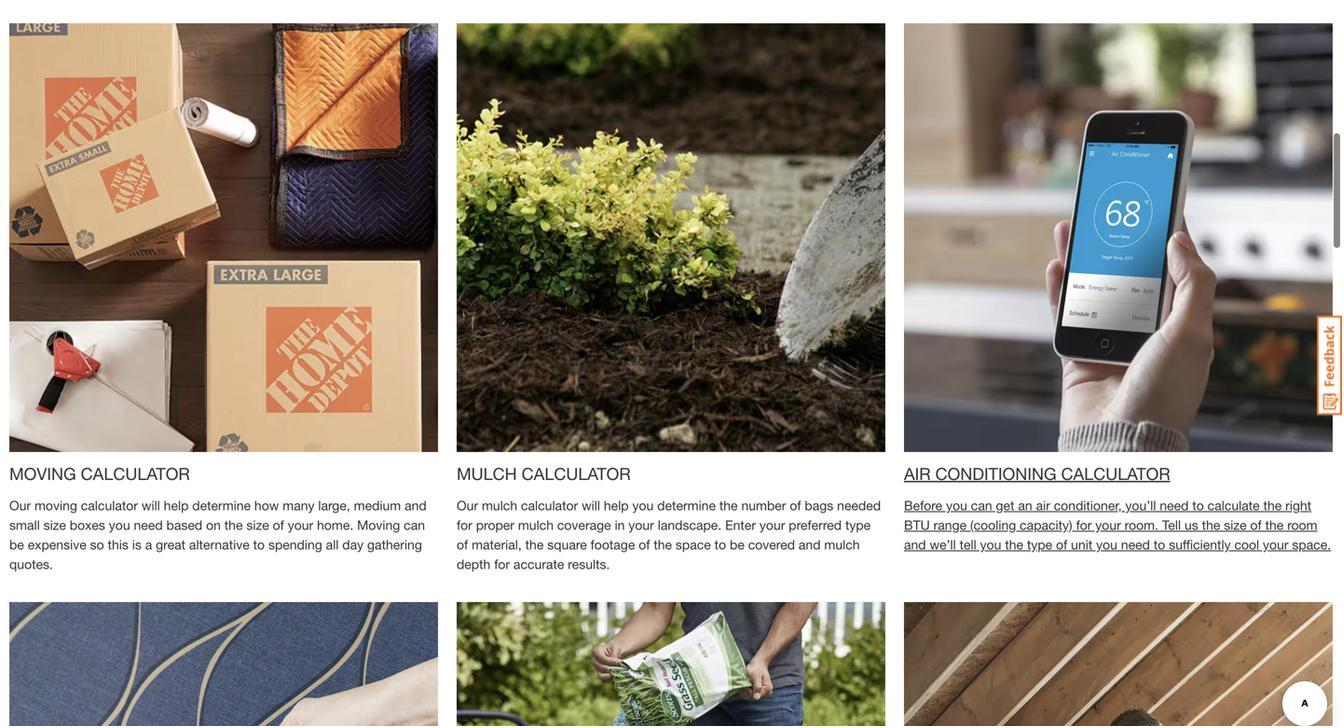 Task type: locate. For each thing, give the bounding box(es) containing it.
our up proper
[[457, 498, 478, 513]]

2 vertical spatial mulch
[[825, 537, 860, 553]]

small
[[9, 518, 40, 533]]

covered
[[749, 537, 796, 553]]

the left space
[[654, 537, 672, 553]]

determine inside our mulch calculator will help you determine the number of bags needed for proper mulch coverage in your landscape. enter your preferred type of material, the square footage of the space to be covered and mulch depth for accurate results.
[[658, 498, 716, 513]]

your down many
[[288, 518, 314, 533]]

help inside our mulch calculator will help you determine the number of bags needed for proper mulch coverage in your landscape. enter your preferred type of material, the square footage of the space to be covered and mulch depth for accurate results.
[[604, 498, 629, 513]]

this
[[108, 537, 129, 553]]

1 vertical spatial type
[[1028, 537, 1053, 553]]

your down conditioner,
[[1096, 518, 1122, 533]]

calculator up the boxes
[[81, 498, 138, 513]]

before you can get an air conditioner, you'll need to calculate the right btu range (cooling capacity) for your room. tell us the size of the room and we'll tell you the type of unit you need to sufficiently cool your space.
[[905, 498, 1332, 553]]

mulch down preferred
[[825, 537, 860, 553]]

type inside our mulch calculator will help you determine the number of bags needed for proper mulch coverage in your landscape. enter your preferred type of material, the square footage of the space to be covered and mulch depth for accurate results.
[[846, 518, 871, 533]]

you
[[633, 498, 654, 513], [947, 498, 968, 513], [109, 518, 130, 533], [981, 537, 1002, 553], [1097, 537, 1118, 553]]

1 horizontal spatial calculator
[[521, 498, 578, 513]]

can
[[972, 498, 993, 513], [404, 518, 425, 533]]

of right footage
[[639, 537, 650, 553]]

footage
[[591, 537, 635, 553]]

can up gathering
[[404, 518, 425, 533]]

2 be from the left
[[730, 537, 745, 553]]

feedback link image
[[1318, 315, 1343, 416]]

calculator
[[81, 464, 190, 484], [522, 464, 631, 484], [1062, 464, 1171, 484]]

for left proper
[[457, 518, 473, 533]]

moving
[[9, 464, 76, 484]]

needed
[[838, 498, 881, 513]]

1 be from the left
[[9, 537, 24, 553]]

need up tell
[[1160, 498, 1189, 513]]

1 horizontal spatial and
[[799, 537, 821, 553]]

help inside the our moving calculator will help determine how many large, medium and small size boxes you need based on the size of your home. moving can be expensive so this is a great alternative to spending all day gathering quotes.
[[164, 498, 189, 513]]

bags
[[805, 498, 834, 513]]

need down room.
[[1122, 537, 1151, 553]]

1 size from the left
[[43, 518, 66, 533]]

0 horizontal spatial calculator
[[81, 464, 190, 484]]

results.
[[568, 557, 610, 572]]

1 determine from the left
[[192, 498, 251, 513]]

our inside the our moving calculator will help determine how many large, medium and small size boxes you need based on the size of your home. moving can be expensive so this is a great alternative to spending all day gathering quotes.
[[9, 498, 31, 513]]

size
[[43, 518, 66, 533], [247, 518, 269, 533], [1225, 518, 1247, 533]]

be down small
[[9, 537, 24, 553]]

tell
[[960, 537, 977, 553]]

calculator for moving calculator
[[81, 464, 190, 484]]

1 vertical spatial can
[[404, 518, 425, 533]]

our moving calculator will help determine how many large, medium and small size boxes you need based on the size of your home. moving can be expensive so this is a great alternative to spending all day gathering quotes.
[[9, 498, 427, 572]]

0 horizontal spatial and
[[405, 498, 427, 513]]

and right medium
[[405, 498, 427, 513]]

an
[[1019, 498, 1033, 513]]

range
[[934, 518, 967, 533]]

our
[[9, 498, 31, 513], [457, 498, 478, 513]]

the right on
[[225, 518, 243, 533]]

calculator inside the our moving calculator will help determine how many large, medium and small size boxes you need based on the size of your home. moving can be expensive so this is a great alternative to spending all day gathering quotes.
[[81, 498, 138, 513]]

1 will from the left
[[142, 498, 160, 513]]

be
[[9, 537, 24, 553], [730, 537, 745, 553]]

depth
[[457, 557, 491, 572]]

1 calculator from the left
[[81, 464, 190, 484]]

quotes.
[[9, 557, 53, 572]]

help up in
[[604, 498, 629, 513]]

2 determine from the left
[[658, 498, 716, 513]]

you up footage
[[633, 498, 654, 513]]

day
[[343, 537, 364, 553]]

the right us
[[1203, 518, 1221, 533]]

insulation calculator image
[[905, 602, 1334, 726]]

calculator inside our mulch calculator will help you determine the number of bags needed for proper mulch coverage in your landscape. enter your preferred type of material, the square footage of the space to be covered and mulch depth for accurate results.
[[521, 498, 578, 513]]

2 horizontal spatial and
[[905, 537, 927, 553]]

0 vertical spatial can
[[972, 498, 993, 513]]

0 horizontal spatial will
[[142, 498, 160, 513]]

need up the a
[[134, 518, 163, 533]]

need inside the our moving calculator will help determine how many large, medium and small size boxes you need based on the size of your home. moving can be expensive so this is a great alternative to spending all day gathering quotes.
[[134, 518, 163, 533]]

1 horizontal spatial calculator
[[522, 464, 631, 484]]

to
[[1193, 498, 1205, 513], [253, 537, 265, 553], [715, 537, 727, 553], [1154, 537, 1166, 553]]

our up small
[[9, 498, 31, 513]]

determine up landscape.
[[658, 498, 716, 513]]

and down the "btu"
[[905, 537, 927, 553]]

determine up on
[[192, 498, 251, 513]]

expensive
[[28, 537, 86, 553]]

help up based on the left of page
[[164, 498, 189, 513]]

calculator
[[81, 498, 138, 513], [521, 498, 578, 513]]

1 horizontal spatial need
[[1122, 537, 1151, 553]]

0 horizontal spatial type
[[846, 518, 871, 533]]

to right space
[[715, 537, 727, 553]]

mulch
[[482, 498, 518, 513], [518, 518, 554, 533], [825, 537, 860, 553]]

will up coverage
[[582, 498, 601, 513]]

your
[[288, 518, 314, 533], [629, 518, 655, 533], [760, 518, 786, 533], [1096, 518, 1122, 533], [1264, 537, 1289, 553]]

all
[[326, 537, 339, 553]]

1 vertical spatial need
[[134, 518, 163, 533]]

1 horizontal spatial be
[[730, 537, 745, 553]]

be inside our mulch calculator will help you determine the number of bags needed for proper mulch coverage in your landscape. enter your preferred type of material, the square footage of the space to be covered and mulch depth for accurate results.
[[730, 537, 745, 553]]

moving calculator
[[9, 464, 190, 484]]

will for moving calculator
[[142, 498, 160, 513]]

2 help from the left
[[604, 498, 629, 513]]

0 horizontal spatial can
[[404, 518, 425, 533]]

our inside our mulch calculator will help you determine the number of bags needed for proper mulch coverage in your landscape. enter your preferred type of material, the square footage of the space to be covered and mulch depth for accurate results.
[[457, 498, 478, 513]]

0 horizontal spatial size
[[43, 518, 66, 533]]

2 horizontal spatial calculator
[[1062, 464, 1171, 484]]

0 horizontal spatial for
[[457, 518, 473, 533]]

medium
[[354, 498, 401, 513]]

1 our from the left
[[9, 498, 31, 513]]

0 horizontal spatial determine
[[192, 498, 251, 513]]

the left room
[[1266, 518, 1284, 533]]

type down "capacity)"
[[1028, 537, 1053, 553]]

your up covered
[[760, 518, 786, 533]]

calculator down mulch calculator
[[521, 498, 578, 513]]

calculator for moving
[[81, 498, 138, 513]]

1 calculator from the left
[[81, 498, 138, 513]]

you right unit
[[1097, 537, 1118, 553]]

2 calculator from the left
[[522, 464, 631, 484]]

0 horizontal spatial calculator
[[81, 498, 138, 513]]

calculator for mulch calculator
[[522, 464, 631, 484]]

conditioning
[[936, 464, 1057, 484]]

1 help from the left
[[164, 498, 189, 513]]

get
[[996, 498, 1015, 513]]

coverage
[[558, 518, 611, 533]]

calculator up coverage
[[522, 464, 631, 484]]

be down enter
[[730, 537, 745, 553]]

of up cool
[[1251, 518, 1262, 533]]

0 vertical spatial need
[[1160, 498, 1189, 513]]

size down calculate
[[1225, 518, 1247, 533]]

2 size from the left
[[247, 518, 269, 533]]

help for mulch calculator
[[604, 498, 629, 513]]

size down how
[[247, 518, 269, 533]]

for up unit
[[1077, 518, 1092, 533]]

0 horizontal spatial our
[[9, 498, 31, 513]]

1 horizontal spatial determine
[[658, 498, 716, 513]]

3 calculator from the left
[[1062, 464, 1171, 484]]

2 will from the left
[[582, 498, 601, 513]]

will inside our mulch calculator will help you determine the number of bags needed for proper mulch coverage in your landscape. enter your preferred type of material, the square footage of the space to be covered and mulch depth for accurate results.
[[582, 498, 601, 513]]

you up this
[[109, 518, 130, 533]]

and down preferred
[[799, 537, 821, 553]]

can up the (cooling
[[972, 498, 993, 513]]

air conditioning calculator
[[905, 464, 1171, 484]]

boxes
[[70, 518, 105, 533]]

calculator up the boxes
[[81, 464, 190, 484]]

determine
[[192, 498, 251, 513], [658, 498, 716, 513]]

mulch up proper
[[482, 498, 518, 513]]

calculator up you'll
[[1062, 464, 1171, 484]]

the down the (cooling
[[1006, 537, 1024, 553]]

on
[[206, 518, 221, 533]]

2 horizontal spatial for
[[1077, 518, 1092, 533]]

1 horizontal spatial can
[[972, 498, 993, 513]]

will
[[142, 498, 160, 513], [582, 498, 601, 513]]

mulch up square
[[518, 518, 554, 533]]

of down how
[[273, 518, 284, 533]]

and
[[405, 498, 427, 513], [799, 537, 821, 553], [905, 537, 927, 553]]

and inside the our moving calculator will help determine how many large, medium and small size boxes you need based on the size of your home. moving can be expensive so this is a great alternative to spending all day gathering quotes.
[[405, 498, 427, 513]]

need
[[1160, 498, 1189, 513], [134, 518, 163, 533], [1122, 537, 1151, 553]]

0 horizontal spatial help
[[164, 498, 189, 513]]

2 horizontal spatial size
[[1225, 518, 1247, 533]]

will inside the our moving calculator will help determine how many large, medium and small size boxes you need based on the size of your home. moving can be expensive so this is a great alternative to spending all day gathering quotes.
[[142, 498, 160, 513]]

1 horizontal spatial type
[[1028, 537, 1053, 553]]

you inside the our moving calculator will help determine how many large, medium and small size boxes you need based on the size of your home. moving can be expensive so this is a great alternative to spending all day gathering quotes.
[[109, 518, 130, 533]]

our for moving calculator
[[9, 498, 31, 513]]

the
[[720, 498, 738, 513], [1264, 498, 1283, 513], [225, 518, 243, 533], [1203, 518, 1221, 533], [1266, 518, 1284, 533], [526, 537, 544, 553], [654, 537, 672, 553], [1006, 537, 1024, 553]]

calculator for mulch
[[521, 498, 578, 513]]

0 horizontal spatial need
[[134, 518, 163, 533]]

many
[[283, 498, 315, 513]]

(cooling
[[971, 518, 1017, 533]]

size down 'moving'
[[43, 518, 66, 533]]

to up us
[[1193, 498, 1205, 513]]

1 horizontal spatial our
[[457, 498, 478, 513]]

2 calculator from the left
[[521, 498, 578, 513]]

of left unit
[[1057, 537, 1068, 553]]

will up the a
[[142, 498, 160, 513]]

unit
[[1072, 537, 1093, 553]]

you down the (cooling
[[981, 537, 1002, 553]]

type
[[846, 518, 871, 533], [1028, 537, 1053, 553]]

will for mulch calculator
[[582, 498, 601, 513]]

0 horizontal spatial be
[[9, 537, 24, 553]]

to down tell
[[1154, 537, 1166, 553]]

be inside the our moving calculator will help determine how many large, medium and small size boxes you need based on the size of your home. moving can be expensive so this is a great alternative to spending all day gathering quotes.
[[9, 537, 24, 553]]

to left spending
[[253, 537, 265, 553]]

so
[[90, 537, 104, 553]]

the left right on the right bottom of page
[[1264, 498, 1283, 513]]

2 our from the left
[[457, 498, 478, 513]]

1 horizontal spatial help
[[604, 498, 629, 513]]

3 size from the left
[[1225, 518, 1247, 533]]

1 horizontal spatial size
[[247, 518, 269, 533]]

type down the needed
[[846, 518, 871, 533]]

for down material,
[[494, 557, 510, 572]]

great
[[156, 537, 186, 553]]

help
[[164, 498, 189, 513], [604, 498, 629, 513]]

1 horizontal spatial will
[[582, 498, 601, 513]]

of
[[790, 498, 802, 513], [273, 518, 284, 533], [1251, 518, 1262, 533], [457, 537, 468, 553], [639, 537, 650, 553], [1057, 537, 1068, 553]]

proper
[[476, 518, 515, 533]]

0 vertical spatial type
[[846, 518, 871, 533]]

home.
[[317, 518, 354, 533]]

for
[[457, 518, 473, 533], [1077, 518, 1092, 533], [494, 557, 510, 572]]



Task type: vqa. For each thing, say whether or not it's contained in the screenshot.
Available for Mountain
no



Task type: describe. For each thing, give the bounding box(es) containing it.
moving calculator image
[[9, 23, 438, 452]]

to inside the our moving calculator will help determine how many large, medium and small size boxes you need based on the size of your home. moving can be expensive so this is a great alternative to spending all day gathering quotes.
[[253, 537, 265, 553]]

how
[[255, 498, 279, 513]]

of up depth
[[457, 537, 468, 553]]

moving
[[357, 518, 400, 533]]

number
[[742, 498, 787, 513]]

before
[[905, 498, 943, 513]]

btu
[[905, 518, 930, 533]]

for inside the before you can get an air conditioner, you'll need to calculate the right btu range (cooling capacity) for your room. tell us the size of the room and we'll tell you the type of unit you need to sufficiently cool your space.
[[1077, 518, 1092, 533]]

tell
[[1163, 518, 1182, 533]]

your inside the our moving calculator will help determine how many large, medium and small size boxes you need based on the size of your home. moving can be expensive so this is a great alternative to spending all day gathering quotes.
[[288, 518, 314, 533]]

your right cool
[[1264, 537, 1289, 553]]

large,
[[318, 498, 350, 513]]

right
[[1286, 498, 1312, 513]]

capacity)
[[1020, 518, 1073, 533]]

air
[[1037, 498, 1051, 513]]

2 horizontal spatial need
[[1160, 498, 1189, 513]]

can inside the before you can get an air conditioner, you'll need to calculate the right btu range (cooling capacity) for your room. tell us the size of the room and we'll tell you the type of unit you need to sufficiently cool your space.
[[972, 498, 993, 513]]

space.
[[1293, 537, 1332, 553]]

our for mulch calculator
[[457, 498, 478, 513]]

a
[[145, 537, 152, 553]]

conditioner,
[[1054, 498, 1122, 513]]

space
[[676, 537, 711, 553]]

moving
[[34, 498, 77, 513]]

and inside the before you can get an air conditioner, you'll need to calculate the right btu range (cooling capacity) for your room. tell us the size of the room and we'll tell you the type of unit you need to sufficiently cool your space.
[[905, 537, 927, 553]]

type inside the before you can get an air conditioner, you'll need to calculate the right btu range (cooling capacity) for your room. tell us the size of the room and we'll tell you the type of unit you need to sufficiently cool your space.
[[1028, 537, 1053, 553]]

of inside the our moving calculator will help determine how many large, medium and small size boxes you need based on the size of your home. moving can be expensive so this is a great alternative to spending all day gathering quotes.
[[273, 518, 284, 533]]

cool
[[1235, 537, 1260, 553]]

sufficiently
[[1170, 537, 1232, 553]]

the up the accurate
[[526, 537, 544, 553]]

preferred
[[789, 518, 842, 533]]

the inside the our moving calculator will help determine how many large, medium and small size boxes you need based on the size of your home. moving can be expensive so this is a great alternative to spending all day gathering quotes.
[[225, 518, 243, 533]]

is
[[132, 537, 142, 553]]

room.
[[1125, 518, 1159, 533]]

and inside our mulch calculator will help you determine the number of bags needed for proper mulch coverage in your landscape. enter your preferred type of material, the square footage of the space to be covered and mulch depth for accurate results.
[[799, 537, 821, 553]]

calculate
[[1208, 498, 1261, 513]]

0 vertical spatial mulch
[[482, 498, 518, 513]]

based
[[166, 518, 203, 533]]

you inside our mulch calculator will help you determine the number of bags needed for proper mulch coverage in your landscape. enter your preferred type of material, the square footage of the space to be covered and mulch depth for accurate results.
[[633, 498, 654, 513]]

square
[[548, 537, 587, 553]]

enter
[[726, 518, 756, 533]]

gathering
[[367, 537, 422, 553]]

mulch
[[457, 464, 517, 484]]

size inside the before you can get an air conditioner, you'll need to calculate the right btu range (cooling capacity) for your room. tell us the size of the room and we'll tell you the type of unit you need to sufficiently cool your space.
[[1225, 518, 1247, 533]]

we'll
[[930, 537, 957, 553]]

you'll
[[1126, 498, 1157, 513]]

us
[[1185, 518, 1199, 533]]

the up enter
[[720, 498, 738, 513]]

grass seed calculator image
[[457, 602, 886, 726]]

mulch calculator image
[[457, 23, 886, 452]]

mulch calculator
[[457, 464, 631, 484]]

your right in
[[629, 518, 655, 533]]

can inside the our moving calculator will help determine how many large, medium and small size boxes you need based on the size of your home. moving can be expensive so this is a great alternative to spending all day gathering quotes.
[[404, 518, 425, 533]]

spending
[[269, 537, 322, 553]]

1 horizontal spatial for
[[494, 557, 510, 572]]

air
[[905, 464, 931, 484]]

help for moving calculator
[[164, 498, 189, 513]]

our mulch calculator will help you determine the number of bags needed for proper mulch coverage in your landscape. enter your preferred type of material, the square footage of the space to be covered and mulch depth for accurate results.
[[457, 498, 881, 572]]

alternative
[[189, 537, 250, 553]]

1 vertical spatial mulch
[[518, 518, 554, 533]]

air conditioning calculator image
[[905, 23, 1334, 452]]

room
[[1288, 518, 1318, 533]]

in
[[615, 518, 625, 533]]

wallpaper calculator image
[[9, 602, 438, 726]]

of left bags
[[790, 498, 802, 513]]

landscape.
[[658, 518, 722, 533]]

determine inside the our moving calculator will help determine how many large, medium and small size boxes you need based on the size of your home. moving can be expensive so this is a great alternative to spending all day gathering quotes.
[[192, 498, 251, 513]]

you up 'range'
[[947, 498, 968, 513]]

accurate
[[514, 557, 565, 572]]

to inside our mulch calculator will help you determine the number of bags needed for proper mulch coverage in your landscape. enter your preferred type of material, the square footage of the space to be covered and mulch depth for accurate results.
[[715, 537, 727, 553]]

material,
[[472, 537, 522, 553]]

2 vertical spatial need
[[1122, 537, 1151, 553]]



